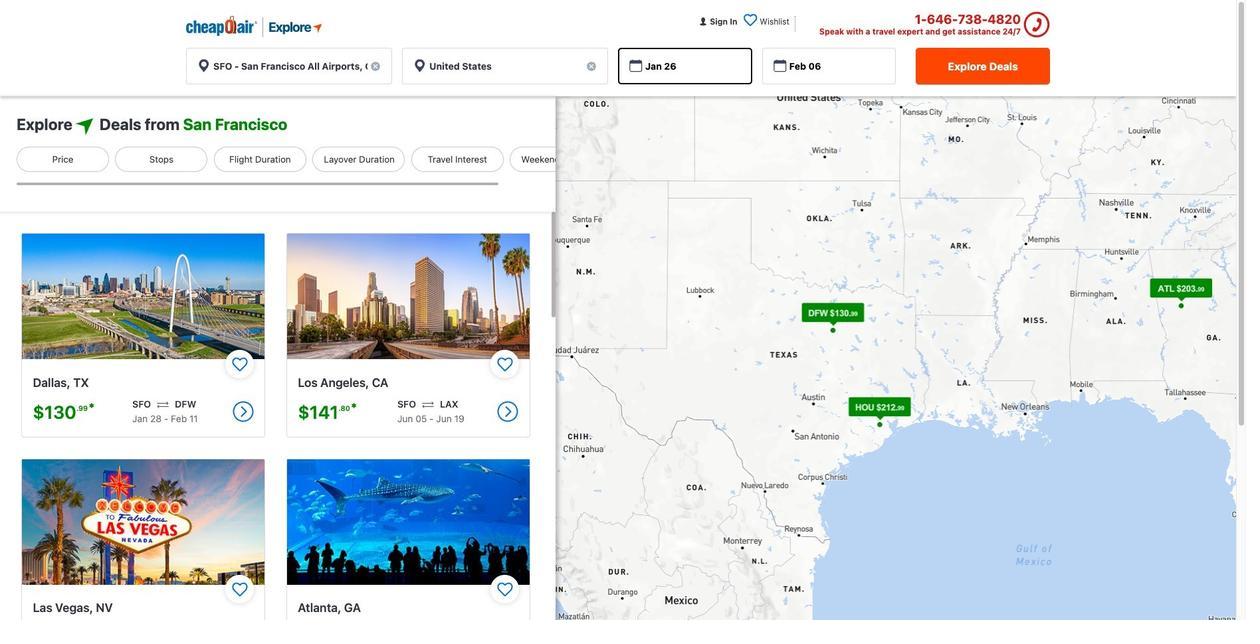 Task type: vqa. For each thing, say whether or not it's contained in the screenshot.
dialog
no



Task type: describe. For each thing, give the bounding box(es) containing it.
sign in to unlock member-only deals image
[[699, 17, 708, 26]]

cheapoair image
[[186, 16, 257, 36]]



Task type: locate. For each thing, give the bounding box(es) containing it.
clear field image
[[586, 61, 597, 72]]

deal place image
[[22, 234, 265, 360], [287, 234, 530, 360], [22, 460, 265, 586], [287, 460, 530, 586]]

clear field image
[[370, 61, 381, 72]]

Return field
[[762, 48, 896, 84]]

Depart field
[[618, 48, 752, 84]]

SFO text field
[[186, 48, 392, 84]]

map region
[[556, 96, 1247, 621]]

US text field
[[402, 48, 608, 84]]



